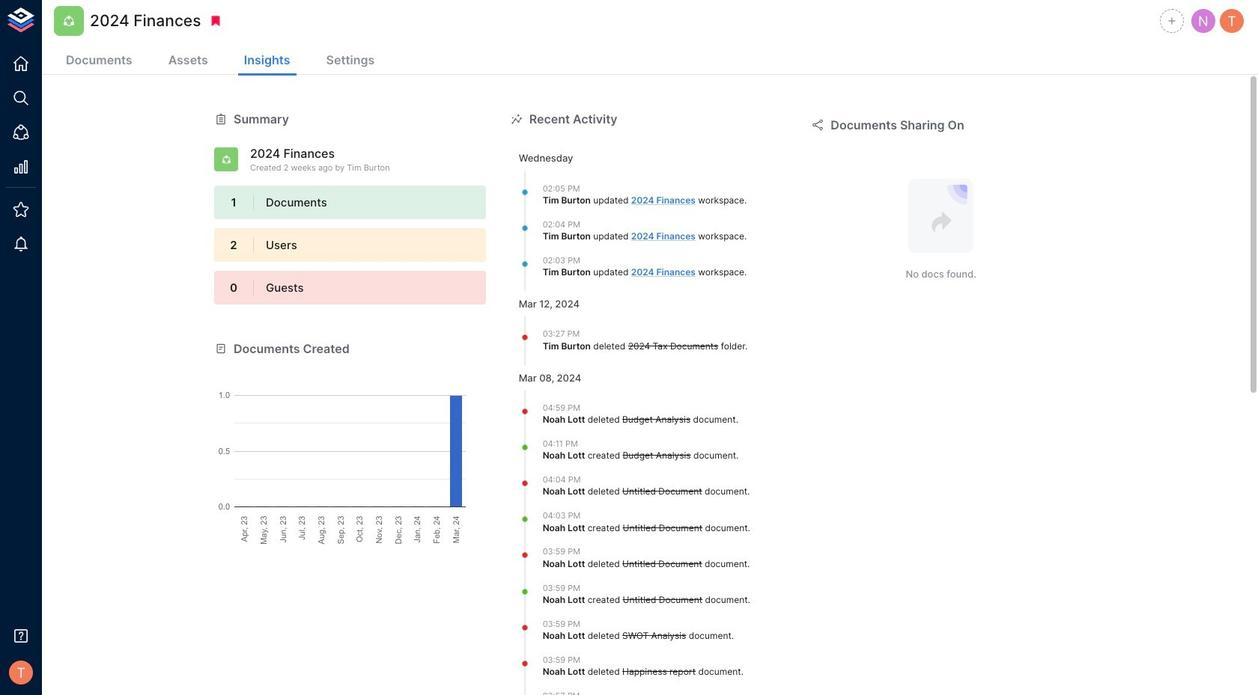 Task type: vqa. For each thing, say whether or not it's contained in the screenshot.
A chart. image
yes



Task type: describe. For each thing, give the bounding box(es) containing it.
a chart. image
[[214, 358, 486, 545]]

a chart. element
[[214, 358, 486, 545]]



Task type: locate. For each thing, give the bounding box(es) containing it.
remove bookmark image
[[209, 14, 223, 28]]



